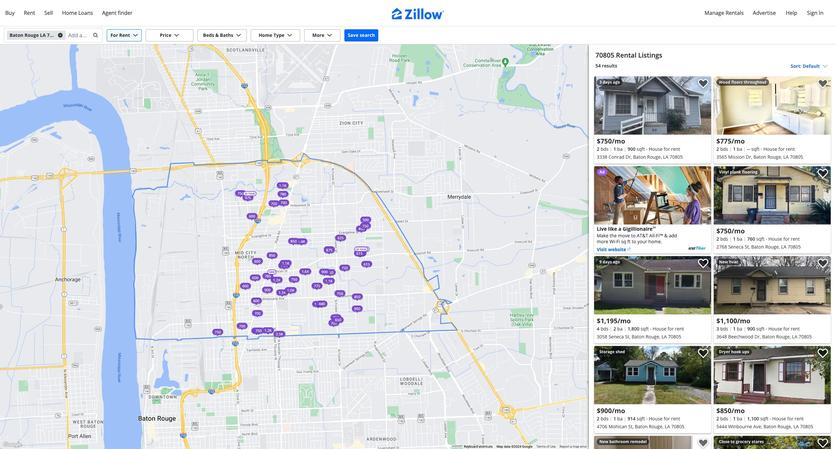 Task type: describe. For each thing, give the bounding box(es) containing it.
4706 mohican st, baton rouge, la 70805 image
[[594, 346, 711, 405]]

3648 beechwood dr, baton rouge, la 70805 image
[[714, 256, 831, 315]]

3565 mission dr, baton rouge, la 70805 image
[[714, 76, 831, 135]]

Add another location text field
[[68, 30, 89, 41]]

filters element
[[0, 26, 836, 44]]

advertisement element
[[594, 166, 711, 254]]

zillow logo image
[[392, 8, 444, 19]]

3058 seneca st, baton rouge, la 70805 image
[[594, 256, 711, 315]]

2768 seneca st, baton rouge, la 70805 image
[[714, 166, 831, 225]]

google image
[[2, 441, 23, 450]]

5444 winbourne ave, baton rouge, la 70805 image
[[714, 346, 831, 405]]

3338 conrad dr, baton rouge, la 70805 image
[[594, 76, 711, 135]]



Task type: vqa. For each thing, say whether or not it's contained in the screenshot.
Save
no



Task type: locate. For each thing, give the bounding box(es) containing it.
main content
[[589, 44, 836, 450]]

map region
[[0, 9, 666, 450]]

clear field image
[[92, 33, 97, 38]]

main navigation
[[0, 0, 836, 26]]

remove tag image
[[58, 33, 63, 38]]



